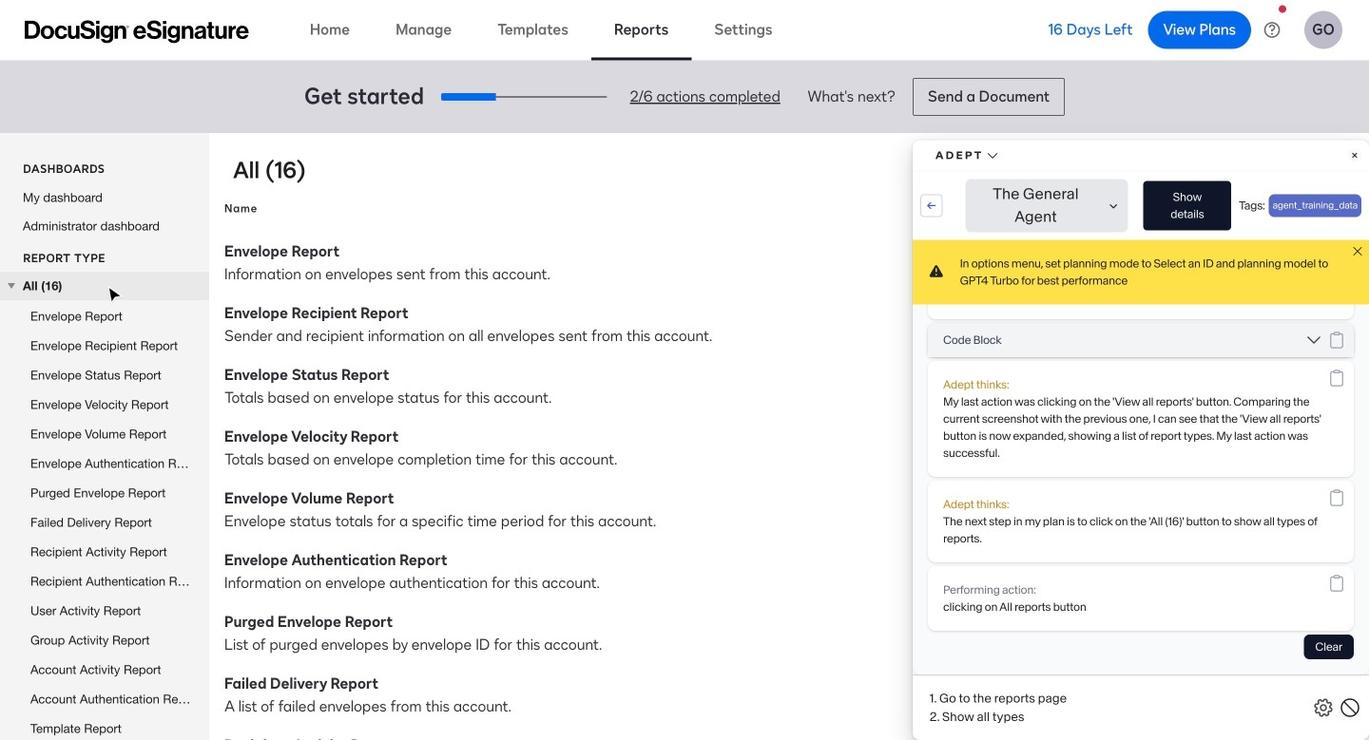 Task type: vqa. For each thing, say whether or not it's contained in the screenshot.
docusign esignature image
yes



Task type: describe. For each thing, give the bounding box(es) containing it.
docusign esignature image
[[25, 20, 249, 43]]



